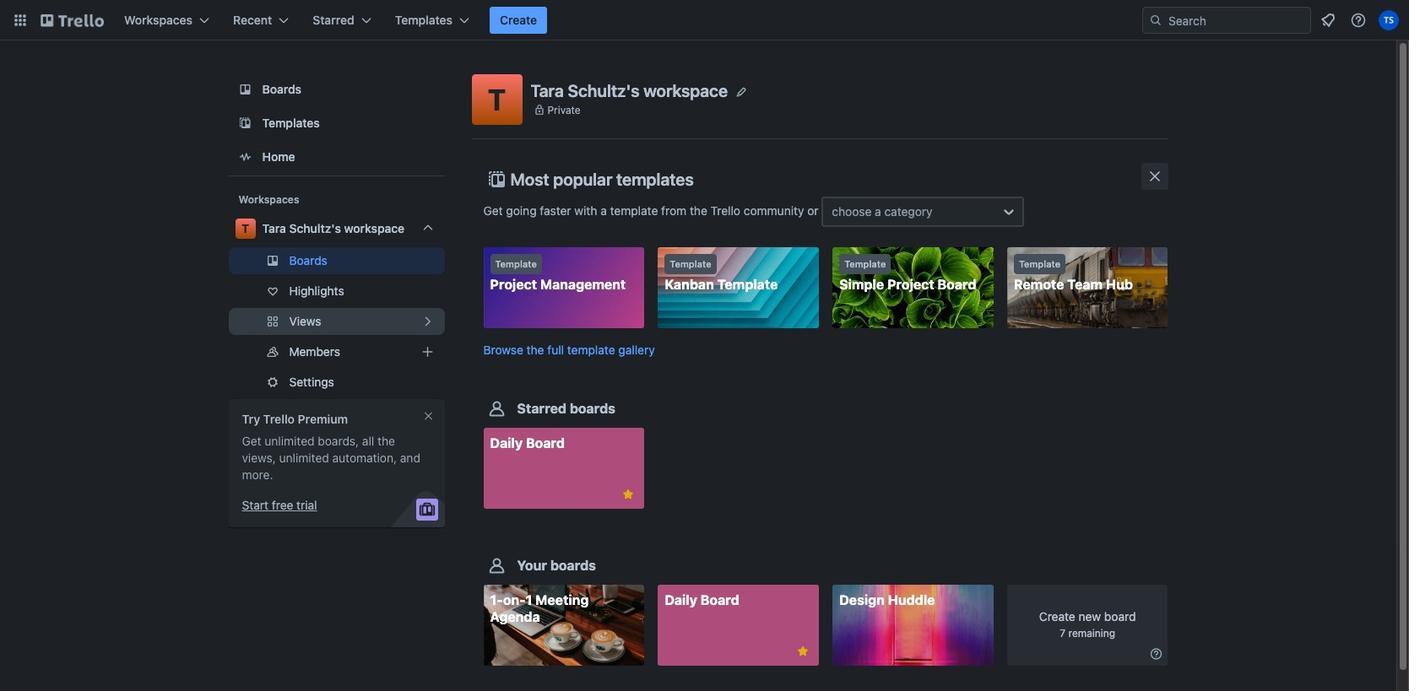 Task type: vqa. For each thing, say whether or not it's contained in the screenshot.
the left Starred
yes



Task type: locate. For each thing, give the bounding box(es) containing it.
tara schultz's workspace
[[531, 81, 728, 100], [262, 221, 405, 236]]

create inside 'create new board 7 remaining'
[[1039, 610, 1076, 624]]

trello left community
[[711, 203, 741, 218]]

boards link
[[228, 74, 445, 105], [228, 247, 445, 274]]

boards down browse the full template gallery "link"
[[570, 401, 615, 416]]

1 vertical spatial template
[[567, 343, 615, 357]]

1 vertical spatial create
[[1039, 610, 1076, 624]]

templates right starred popup button in the top left of the page
[[395, 13, 453, 27]]

project
[[490, 277, 537, 292], [887, 277, 934, 292]]

starred for starred
[[313, 13, 354, 27]]

schultz's
[[568, 81, 640, 100], [289, 221, 341, 236]]

1 horizontal spatial create
[[1039, 610, 1076, 624]]

get
[[483, 203, 503, 218], [242, 434, 261, 448]]

schultz's up private
[[568, 81, 640, 100]]

workspace up highlights link
[[344, 221, 405, 236]]

1 vertical spatial workspaces
[[239, 193, 299, 206]]

unlimited
[[265, 434, 315, 448], [279, 451, 329, 465]]

or
[[807, 203, 819, 218]]

0 horizontal spatial daily board link
[[483, 428, 644, 509]]

tara up private
[[531, 81, 564, 100]]

1 vertical spatial boards
[[289, 253, 327, 268]]

1 horizontal spatial project
[[887, 277, 934, 292]]

1 horizontal spatial daily board
[[665, 593, 739, 608]]

0 vertical spatial the
[[690, 203, 707, 218]]

boards up highlights
[[289, 253, 327, 268]]

starred down the full
[[517, 401, 567, 416]]

create inside button
[[500, 13, 537, 27]]

a
[[601, 203, 607, 218], [875, 204, 881, 219]]

boards for 1st boards link from the bottom of the page
[[289, 253, 327, 268]]

category
[[884, 204, 933, 219]]

0 horizontal spatial templates
[[262, 116, 320, 130]]

template down going
[[495, 258, 537, 269]]

the
[[690, 203, 707, 218], [527, 343, 544, 357], [377, 434, 395, 448]]

1 vertical spatial tara schultz's workspace
[[262, 221, 405, 236]]

browse the full template gallery link
[[483, 343, 655, 357]]

tara schultz's workspace up highlights link
[[262, 221, 405, 236]]

1 vertical spatial tara
[[262, 221, 286, 236]]

trello right try
[[263, 412, 295, 426]]

tara schultz's workspace up private
[[531, 81, 728, 100]]

boards right board image
[[262, 82, 302, 96]]

template for remote
[[1019, 258, 1061, 269]]

highlights
[[289, 284, 344, 298]]

0 horizontal spatial starred
[[313, 13, 354, 27]]

0 horizontal spatial the
[[377, 434, 395, 448]]

premium
[[298, 412, 348, 426]]

template inside template simple project board
[[844, 258, 886, 269]]

0 horizontal spatial get
[[242, 434, 261, 448]]

get left going
[[483, 203, 503, 218]]

try trello premium get unlimited boards, all the views, unlimited automation, and more.
[[242, 412, 420, 482]]

the right from
[[690, 203, 707, 218]]

project inside template project management
[[490, 277, 537, 292]]

t button
[[472, 74, 522, 125]]

boards link up templates link
[[228, 74, 445, 105]]

0 vertical spatial templates
[[395, 13, 453, 27]]

template right the full
[[567, 343, 615, 357]]

a right "with"
[[601, 203, 607, 218]]

sm image
[[1148, 646, 1165, 663]]

template down templates
[[610, 203, 658, 218]]

board for get going faster with a template from the trello community or
[[526, 436, 565, 451]]

templates button
[[385, 7, 480, 34]]

0 vertical spatial template
[[610, 203, 658, 218]]

0 vertical spatial daily
[[490, 436, 523, 451]]

external link image
[[418, 312, 438, 332]]

trello
[[711, 203, 741, 218], [263, 412, 295, 426]]

1 horizontal spatial daily board link
[[658, 585, 819, 667]]

1 horizontal spatial get
[[483, 203, 503, 218]]

t
[[488, 82, 506, 117], [241, 221, 249, 236]]

home link
[[228, 142, 445, 172]]

template right kanban
[[717, 277, 778, 292]]

0 vertical spatial starred
[[313, 13, 354, 27]]

0 vertical spatial boards
[[262, 82, 302, 96]]

2 horizontal spatial the
[[690, 203, 707, 218]]

1 vertical spatial daily
[[665, 593, 697, 608]]

template
[[610, 203, 658, 218], [567, 343, 615, 357]]

starred inside starred popup button
[[313, 13, 354, 27]]

templates
[[395, 13, 453, 27], [262, 116, 320, 130]]

0 vertical spatial daily board
[[490, 436, 565, 451]]

workspace down "primary" 'element'
[[643, 81, 728, 100]]

t inside t "button"
[[488, 82, 506, 117]]

1 vertical spatial templates
[[262, 116, 320, 130]]

project up browse
[[490, 277, 537, 292]]

create
[[500, 13, 537, 27], [1039, 610, 1076, 624]]

0 horizontal spatial daily
[[490, 436, 523, 451]]

the inside try trello premium get unlimited boards, all the views, unlimited automation, and more.
[[377, 434, 395, 448]]

agenda
[[490, 610, 540, 625]]

1 vertical spatial starred
[[517, 401, 567, 416]]

tara
[[531, 81, 564, 100], [262, 221, 286, 236]]

2 project from the left
[[887, 277, 934, 292]]

members
[[289, 344, 340, 359]]

get up views,
[[242, 434, 261, 448]]

1-
[[490, 593, 503, 608]]

community
[[744, 203, 804, 218]]

workspaces
[[124, 13, 193, 27], [239, 193, 299, 206]]

primary element
[[0, 0, 1409, 41]]

1 vertical spatial boards link
[[228, 247, 445, 274]]

daily board link for going
[[483, 428, 644, 509]]

1 horizontal spatial workspace
[[643, 81, 728, 100]]

1 horizontal spatial tara
[[531, 81, 564, 100]]

template inside the template remote team hub
[[1019, 258, 1061, 269]]

2 boards link from the top
[[228, 247, 445, 274]]

0 horizontal spatial schultz's
[[289, 221, 341, 236]]

1
[[526, 593, 532, 608]]

1 vertical spatial boards
[[550, 558, 596, 574]]

create button
[[490, 7, 547, 34]]

1 horizontal spatial tara schultz's workspace
[[531, 81, 728, 100]]

1 horizontal spatial the
[[527, 343, 544, 357]]

1 horizontal spatial starred
[[517, 401, 567, 416]]

create up t "button"
[[500, 13, 537, 27]]

starred right recent dropdown button
[[313, 13, 354, 27]]

1 horizontal spatial templates
[[395, 13, 453, 27]]

choose a category
[[832, 204, 933, 219]]

team
[[1067, 277, 1103, 292]]

template up kanban
[[670, 258, 711, 269]]

boards for 1st boards link from the top of the page
[[262, 82, 302, 96]]

1 horizontal spatial workspaces
[[239, 193, 299, 206]]

the right all
[[377, 434, 395, 448]]

1 horizontal spatial t
[[488, 82, 506, 117]]

boards for starred boards
[[570, 401, 615, 416]]

a right the choose
[[875, 204, 881, 219]]

1-on-1 meeting agenda
[[490, 593, 589, 625]]

unlimited up views,
[[265, 434, 315, 448]]

1 vertical spatial get
[[242, 434, 261, 448]]

daily board link
[[483, 428, 644, 509], [658, 585, 819, 667]]

boards
[[570, 401, 615, 416], [550, 558, 596, 574]]

project right simple
[[887, 277, 934, 292]]

1 vertical spatial board
[[526, 436, 565, 451]]

all
[[362, 434, 374, 448]]

t left private
[[488, 82, 506, 117]]

0 horizontal spatial daily board
[[490, 436, 565, 451]]

with
[[574, 203, 597, 218]]

get going faster with a template from the trello community or
[[483, 203, 822, 218]]

home
[[262, 149, 295, 164]]

2 vertical spatial the
[[377, 434, 395, 448]]

0 horizontal spatial board
[[526, 436, 565, 451]]

remaining
[[1069, 628, 1115, 640]]

board for your boards
[[701, 593, 739, 608]]

0 vertical spatial t
[[488, 82, 506, 117]]

board
[[938, 277, 976, 292], [526, 436, 565, 451], [701, 593, 739, 608]]

schultz's up highlights
[[289, 221, 341, 236]]

0 vertical spatial daily board link
[[483, 428, 644, 509]]

1 horizontal spatial schultz's
[[568, 81, 640, 100]]

0 horizontal spatial workspace
[[344, 221, 405, 236]]

create for create
[[500, 13, 537, 27]]

0 horizontal spatial project
[[490, 277, 537, 292]]

template
[[495, 258, 537, 269], [670, 258, 711, 269], [844, 258, 886, 269], [1019, 258, 1061, 269], [717, 277, 778, 292]]

1 horizontal spatial a
[[875, 204, 881, 219]]

starred for starred boards
[[517, 401, 567, 416]]

going
[[506, 203, 537, 218]]

t down home image
[[241, 221, 249, 236]]

tara down home
[[262, 221, 286, 236]]

templates up home
[[262, 116, 320, 130]]

1 project from the left
[[490, 277, 537, 292]]

project inside template simple project board
[[887, 277, 934, 292]]

unlimited down boards,
[[279, 451, 329, 465]]

daily board
[[490, 436, 565, 451], [665, 593, 739, 608]]

highlights link
[[228, 278, 445, 305]]

workspaces inside popup button
[[124, 13, 193, 27]]

0 horizontal spatial tara schultz's workspace
[[262, 221, 405, 236]]

0 horizontal spatial create
[[500, 13, 537, 27]]

1 vertical spatial daily board link
[[658, 585, 819, 667]]

1 vertical spatial the
[[527, 343, 544, 357]]

0 vertical spatial board
[[938, 277, 976, 292]]

0 vertical spatial boards
[[570, 401, 615, 416]]

1 horizontal spatial trello
[[711, 203, 741, 218]]

1 vertical spatial trello
[[263, 412, 295, 426]]

boards link up highlights link
[[228, 247, 445, 274]]

0 horizontal spatial a
[[601, 203, 607, 218]]

0 horizontal spatial trello
[[263, 412, 295, 426]]

0 vertical spatial create
[[500, 13, 537, 27]]

the left the full
[[527, 343, 544, 357]]

boards up meeting
[[550, 558, 596, 574]]

template inside template project management
[[495, 258, 537, 269]]

add image
[[418, 342, 438, 362]]

1 horizontal spatial daily
[[665, 593, 697, 608]]

daily
[[490, 436, 523, 451], [665, 593, 697, 608]]

starred boards
[[517, 401, 615, 416]]

views link
[[228, 308, 445, 335]]

create up 7
[[1039, 610, 1076, 624]]

2 horizontal spatial board
[[938, 277, 976, 292]]

2 vertical spatial board
[[701, 593, 739, 608]]

search image
[[1149, 14, 1163, 27]]

template up simple
[[844, 258, 886, 269]]

0 vertical spatial workspaces
[[124, 13, 193, 27]]

popular
[[553, 170, 612, 189]]

0 vertical spatial boards link
[[228, 74, 445, 105]]

workspace
[[643, 81, 728, 100], [344, 221, 405, 236]]

get inside try trello premium get unlimited boards, all the views, unlimited automation, and more.
[[242, 434, 261, 448]]

0 vertical spatial tara schultz's workspace
[[531, 81, 728, 100]]

1 vertical spatial t
[[241, 221, 249, 236]]

daily board for boards
[[665, 593, 739, 608]]

0 horizontal spatial workspaces
[[124, 13, 193, 27]]

starred
[[313, 13, 354, 27], [517, 401, 567, 416]]

0 vertical spatial get
[[483, 203, 503, 218]]

1 horizontal spatial board
[[701, 593, 739, 608]]

private
[[548, 103, 581, 116]]

start free trial button
[[242, 497, 317, 514]]

boards
[[262, 82, 302, 96], [289, 253, 327, 268]]

1 vertical spatial daily board
[[665, 593, 739, 608]]

template up remote
[[1019, 258, 1061, 269]]



Task type: describe. For each thing, give the bounding box(es) containing it.
meeting
[[536, 593, 589, 608]]

most popular templates
[[510, 170, 694, 189]]

settings link
[[228, 369, 445, 396]]

daily board link for boards
[[658, 585, 819, 667]]

the for try trello premium get unlimited boards, all the views, unlimited automation, and more.
[[377, 434, 395, 448]]

7
[[1060, 628, 1066, 640]]

board
[[1104, 610, 1136, 624]]

0 vertical spatial unlimited
[[265, 434, 315, 448]]

most
[[510, 170, 549, 189]]

simple
[[839, 277, 884, 292]]

1 vertical spatial workspace
[[344, 221, 405, 236]]

choose
[[832, 204, 872, 219]]

browse
[[483, 343, 523, 357]]

recent button
[[223, 7, 299, 34]]

1 vertical spatial schultz's
[[289, 221, 341, 236]]

boards,
[[318, 434, 359, 448]]

remote
[[1014, 277, 1064, 292]]

trial
[[297, 498, 317, 513]]

your
[[517, 558, 547, 574]]

create new board 7 remaining
[[1039, 610, 1136, 640]]

template board image
[[235, 113, 255, 133]]

start free trial
[[242, 498, 317, 513]]

0 vertical spatial tara
[[531, 81, 564, 100]]

members link
[[228, 339, 445, 366]]

try
[[242, 412, 260, 426]]

template kanban template
[[665, 258, 778, 292]]

daily for boards
[[665, 593, 697, 608]]

0 vertical spatial trello
[[711, 203, 741, 218]]

views
[[289, 314, 321, 328]]

from
[[661, 203, 687, 218]]

home image
[[235, 147, 255, 167]]

board inside template simple project board
[[938, 277, 976, 292]]

recent
[[233, 13, 272, 27]]

template remote team hub
[[1014, 258, 1133, 292]]

templates inside dropdown button
[[395, 13, 453, 27]]

trello inside try trello premium get unlimited boards, all the views, unlimited automation, and more.
[[263, 412, 295, 426]]

create for create new board 7 remaining
[[1039, 610, 1076, 624]]

design
[[839, 593, 885, 608]]

0 notifications image
[[1318, 10, 1338, 30]]

Search field
[[1163, 8, 1310, 33]]

on-
[[503, 593, 526, 608]]

template for project
[[495, 258, 537, 269]]

daily board for going
[[490, 436, 565, 451]]

more.
[[242, 468, 273, 482]]

1 vertical spatial unlimited
[[279, 451, 329, 465]]

huddle
[[888, 593, 935, 608]]

open information menu image
[[1350, 12, 1367, 29]]

management
[[540, 277, 626, 292]]

design huddle
[[839, 593, 935, 608]]

design huddle link
[[833, 585, 994, 667]]

faster
[[540, 203, 571, 218]]

start
[[242, 498, 269, 513]]

views,
[[242, 451, 276, 465]]

starred button
[[303, 7, 381, 34]]

0 horizontal spatial tara
[[262, 221, 286, 236]]

1-on-1 meeting agenda link
[[483, 585, 644, 667]]

automation,
[[332, 451, 397, 465]]

free
[[272, 498, 293, 513]]

0 vertical spatial workspace
[[643, 81, 728, 100]]

settings
[[289, 375, 334, 389]]

templates link
[[228, 108, 445, 138]]

back to home image
[[41, 7, 104, 34]]

the for get going faster with a template from the trello community or
[[690, 203, 707, 218]]

workspaces button
[[114, 7, 220, 34]]

new
[[1079, 610, 1101, 624]]

click to unstar this board. it will be removed from your starred list. image
[[621, 487, 636, 503]]

daily for going
[[490, 436, 523, 451]]

tara schultz (taraschultz7) image
[[1379, 10, 1399, 30]]

0 horizontal spatial t
[[241, 221, 249, 236]]

template for kanban
[[670, 258, 711, 269]]

gallery
[[618, 343, 655, 357]]

board image
[[235, 79, 255, 100]]

templates
[[616, 170, 694, 189]]

click to unstar this board. it will be removed from your starred list. image
[[795, 645, 810, 660]]

your boards
[[517, 558, 596, 574]]

browse the full template gallery
[[483, 343, 655, 357]]

template simple project board
[[839, 258, 976, 292]]

0 vertical spatial schultz's
[[568, 81, 640, 100]]

hub
[[1106, 277, 1133, 292]]

and
[[400, 451, 420, 465]]

kanban
[[665, 277, 714, 292]]

1 boards link from the top
[[228, 74, 445, 105]]

full
[[547, 343, 564, 357]]

template project management
[[490, 258, 626, 292]]

boards for your boards
[[550, 558, 596, 574]]

external link image
[[418, 312, 438, 332]]

template for simple
[[844, 258, 886, 269]]



